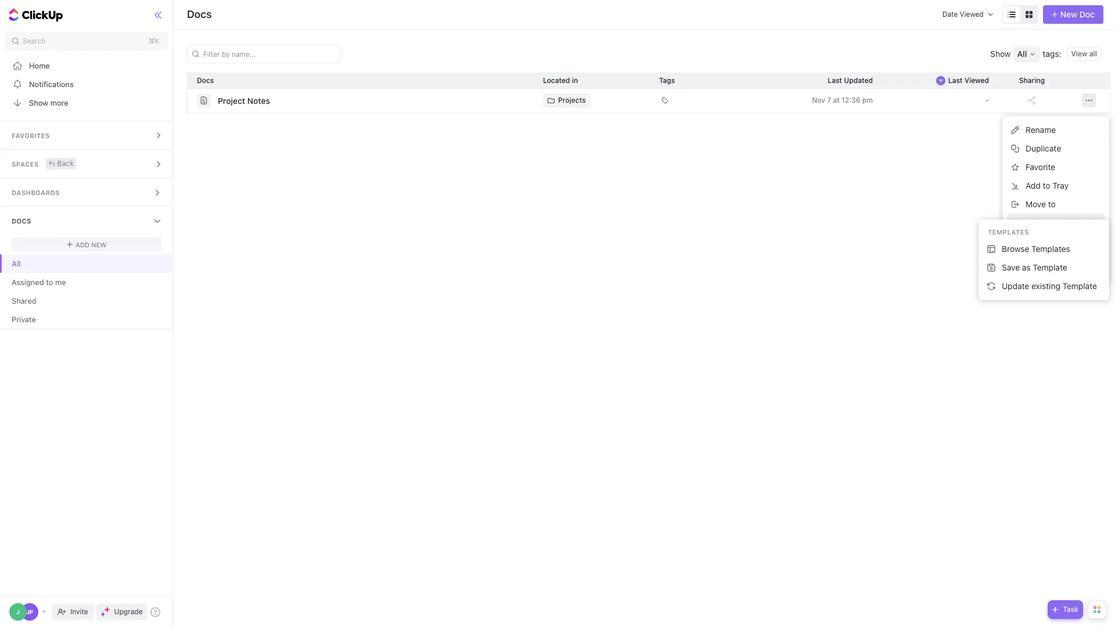 Task type: describe. For each thing, give the bounding box(es) containing it.
tray
[[1053, 181, 1069, 191]]

to for assigned
[[46, 278, 53, 287]]

private
[[12, 315, 36, 324]]

new doc
[[1061, 9, 1096, 19]]

located
[[543, 76, 570, 85]]

⌘k
[[149, 37, 160, 45]]

back
[[57, 159, 74, 168]]

template for save as template
[[1034, 263, 1068, 273]]

invite
[[70, 608, 88, 617]]

located in
[[543, 76, 578, 85]]

favorite
[[1026, 162, 1056, 172]]

Filter by name... text field
[[194, 45, 337, 63]]

projects
[[559, 96, 586, 105]]

1 vertical spatial templates
[[989, 228, 1030, 236]]

nov 7 at 12:36 pm
[[813, 96, 874, 105]]

favorites button
[[0, 121, 173, 149]]

tags
[[1044, 49, 1060, 59]]

add for add to tray
[[1026, 181, 1041, 191]]

update existing template
[[1003, 281, 1098, 291]]

archive button
[[1008, 242, 1106, 261]]

browse templates button
[[984, 240, 1105, 259]]

tags :
[[1044, 49, 1062, 59]]

archive
[[1026, 246, 1055, 256]]

rename button
[[1008, 121, 1106, 139]]

notes
[[247, 96, 270, 105]]

save as template button
[[984, 259, 1105, 277]]

2 vertical spatial templates
[[1032, 244, 1071, 254]]

templates button
[[1008, 214, 1106, 232]]

update existing template button
[[984, 277, 1105, 296]]

favorite button
[[1008, 158, 1106, 177]]

assigned
[[12, 278, 44, 287]]

in
[[572, 76, 578, 85]]

shared
[[12, 296, 37, 305]]

save as template
[[1003, 263, 1068, 273]]

docs inside sidebar navigation
[[12, 217, 31, 225]]

save
[[1003, 263, 1021, 273]]

show for show more
[[29, 98, 48, 107]]

new
[[1061, 9, 1078, 19]]

pm
[[863, 96, 874, 105]]

at
[[834, 96, 840, 105]]

to for add
[[1044, 181, 1051, 191]]

sidebar navigation
[[0, 0, 173, 628]]

templates button
[[1008, 214, 1106, 232]]

last for last updated
[[828, 76, 843, 85]]

home link
[[0, 56, 173, 75]]



Task type: vqa. For each thing, say whether or not it's contained in the screenshot.
Updated
yes



Task type: locate. For each thing, give the bounding box(es) containing it.
to inside sidebar navigation
[[46, 278, 53, 287]]

projects link
[[543, 94, 591, 108]]

viewed
[[965, 76, 990, 85]]

last for last viewed
[[949, 76, 963, 85]]

show for show
[[991, 49, 1012, 59]]

template for update existing template
[[1063, 281, 1098, 291]]

0 horizontal spatial show
[[29, 98, 48, 107]]

template inside button
[[1034, 263, 1068, 273]]

templates up browse templates button
[[1026, 218, 1065, 228]]

add inside sidebar navigation
[[76, 241, 90, 248]]

task
[[1064, 606, 1079, 614]]

template down archive button
[[1034, 263, 1068, 273]]

1 vertical spatial docs
[[12, 217, 31, 225]]

0 horizontal spatial to
[[46, 278, 53, 287]]

existing
[[1032, 281, 1061, 291]]

me
[[55, 278, 66, 287]]

show left 'tags'
[[991, 49, 1012, 59]]

1 vertical spatial template
[[1063, 281, 1098, 291]]

sharing
[[1020, 76, 1046, 85]]

0 vertical spatial templates
[[1026, 218, 1065, 228]]

upgrade link
[[96, 604, 147, 621]]

rename
[[1026, 125, 1057, 135]]

upgrade
[[114, 608, 143, 617]]

0 vertical spatial to
[[1044, 181, 1051, 191]]

1 horizontal spatial to
[[1044, 181, 1051, 191]]

delete button
[[1008, 261, 1106, 280]]

0 horizontal spatial docs
[[12, 217, 31, 225]]

add down favorite
[[1026, 181, 1041, 191]]

templates
[[1026, 218, 1065, 228], [989, 228, 1030, 236], [1032, 244, 1071, 254]]

last updated
[[828, 76, 874, 85]]

to left tray
[[1044, 181, 1051, 191]]

all
[[12, 259, 21, 268]]

home
[[29, 61, 50, 70]]

show more
[[29, 98, 68, 107]]

doc
[[1080, 9, 1096, 19]]

0 horizontal spatial last
[[828, 76, 843, 85]]

updated
[[845, 76, 874, 85]]

1 vertical spatial to
[[46, 278, 53, 287]]

templates up browse
[[989, 228, 1030, 236]]

0 vertical spatial add
[[1026, 181, 1041, 191]]

add for add new
[[76, 241, 90, 248]]

delete
[[1026, 265, 1051, 275]]

0 vertical spatial docs
[[187, 8, 212, 20]]

template
[[1034, 263, 1068, 273], [1063, 281, 1098, 291]]

dashboards
[[12, 189, 60, 196]]

add to tray
[[1026, 181, 1069, 191]]

docs
[[187, 8, 212, 20], [12, 217, 31, 225]]

project notes
[[218, 96, 270, 105]]

tags
[[660, 76, 676, 85]]

favorites
[[12, 132, 50, 139]]

as
[[1023, 263, 1031, 273]]

1 horizontal spatial show
[[991, 49, 1012, 59]]

more
[[50, 98, 68, 107]]

12:36
[[842, 96, 861, 105]]

search
[[23, 37, 46, 45]]

last left viewed at the top
[[949, 76, 963, 85]]

7
[[828, 96, 832, 105]]

template down delete button
[[1063, 281, 1098, 291]]

add inside button
[[1026, 181, 1041, 191]]

show inside sidebar navigation
[[29, 98, 48, 107]]

duplicate
[[1026, 144, 1062, 153]]

1 horizontal spatial add
[[1026, 181, 1041, 191]]

browse
[[1003, 244, 1030, 254]]

last
[[828, 76, 843, 85], [949, 76, 963, 85]]

add new
[[76, 241, 107, 248]]

update
[[1003, 281, 1030, 291]]

nov
[[813, 96, 826, 105]]

duplicate button
[[1008, 139, 1106, 158]]

show
[[991, 49, 1012, 59], [29, 98, 48, 107]]

new
[[91, 241, 107, 248]]

notifications
[[29, 79, 74, 89]]

project
[[218, 96, 245, 105]]

show left more at top left
[[29, 98, 48, 107]]

-
[[987, 96, 990, 105]]

0 horizontal spatial add
[[76, 241, 90, 248]]

0 vertical spatial template
[[1034, 263, 1068, 273]]

assigned to me
[[12, 278, 66, 287]]

1 last from the left
[[828, 76, 843, 85]]

1 horizontal spatial last
[[949, 76, 963, 85]]

back link
[[46, 158, 76, 169]]

2 last from the left
[[949, 76, 963, 85]]

template inside button
[[1063, 281, 1098, 291]]

1 vertical spatial add
[[76, 241, 90, 248]]

last viewed
[[949, 76, 990, 85]]

1 horizontal spatial docs
[[187, 8, 212, 20]]

notifications link
[[0, 75, 173, 94]]

add to tray button
[[1008, 177, 1106, 195]]

to
[[1044, 181, 1051, 191], [46, 278, 53, 287]]

1 vertical spatial show
[[29, 98, 48, 107]]

0 vertical spatial show
[[991, 49, 1012, 59]]

:
[[1060, 49, 1062, 59]]

to left me
[[46, 278, 53, 287]]

add
[[1026, 181, 1041, 191], [76, 241, 90, 248]]

browse templates
[[1003, 244, 1071, 254]]

templates inside dropdown button
[[1026, 218, 1065, 228]]

last up at
[[828, 76, 843, 85]]

add left new
[[76, 241, 90, 248]]

templates up "save as template" button
[[1032, 244, 1071, 254]]

to inside button
[[1044, 181, 1051, 191]]



